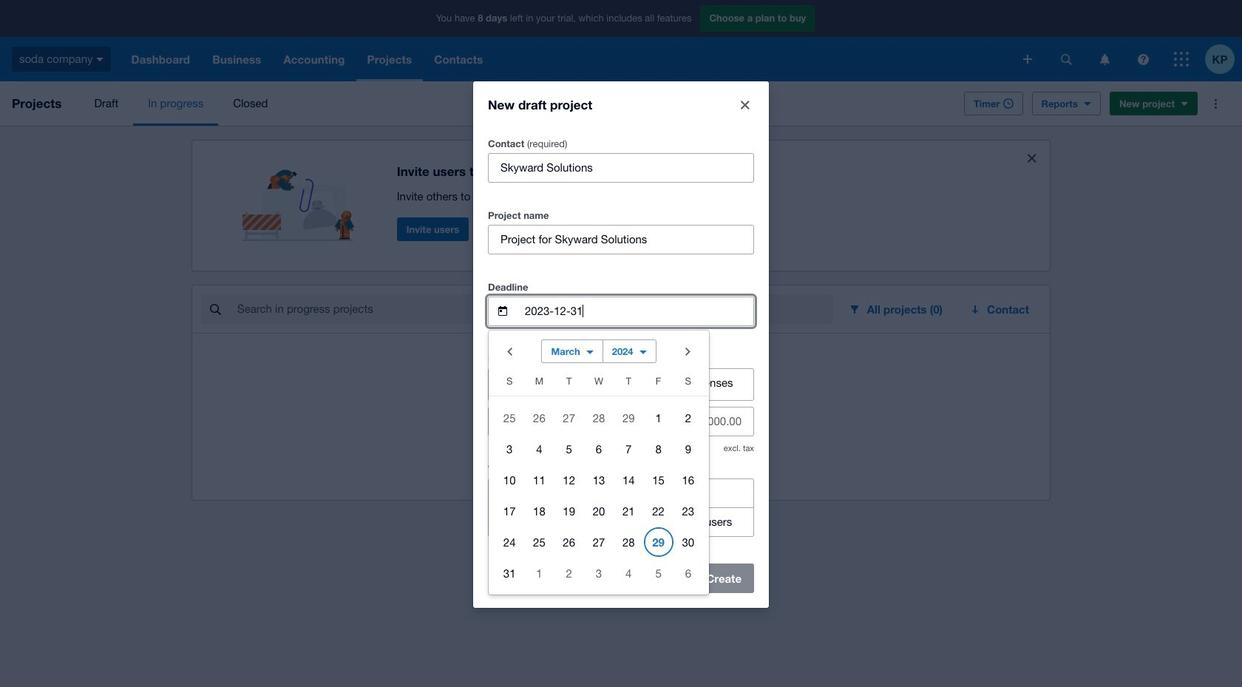 Task type: locate. For each thing, give the bounding box(es) containing it.
svg image
[[1061, 54, 1072, 65], [1101, 54, 1110, 65], [97, 58, 104, 61]]

mon mar 04 2024 cell
[[525, 434, 555, 464]]

sun mar 10 2024 cell
[[489, 465, 525, 495]]

svg image
[[1175, 52, 1190, 67], [1138, 54, 1149, 65], [1024, 55, 1033, 64]]

dialog
[[474, 81, 769, 608]]

6 row from the top
[[489, 526, 710, 557]]

5 row from the top
[[489, 495, 710, 526]]

row up "wed mar 13 2024" cell
[[489, 433, 710, 464]]

row down wed mar 20 2024 cell
[[489, 526, 710, 557]]

banner
[[0, 0, 1243, 81]]

fri mar 22 2024 cell
[[644, 496, 674, 526]]

row down wed mar 06 2024 cell
[[489, 464, 710, 495]]

row group
[[489, 402, 710, 589]]

next month image
[[674, 336, 704, 366]]

sat mar 30 2024 cell
[[674, 527, 709, 557]]

thu mar 07 2024 cell
[[614, 434, 644, 464]]

None field
[[489, 225, 754, 253]]

2 horizontal spatial svg image
[[1101, 54, 1110, 65]]

wed mar 27 2024 cell
[[584, 527, 614, 557]]

group
[[489, 330, 710, 594], [488, 478, 755, 537]]

sat mar 02 2024 cell
[[674, 403, 709, 432]]

4 row from the top
[[489, 464, 710, 495]]

row
[[489, 372, 710, 396], [489, 402, 710, 433], [489, 433, 710, 464], [489, 464, 710, 495], [489, 495, 710, 526], [489, 526, 710, 557]]

Search in progress projects search field
[[236, 295, 834, 323]]

row up e.g. 10,000.00 field
[[489, 372, 710, 396]]

thu mar 28 2024 cell
[[614, 527, 644, 557]]

tue mar 26 2024 cell
[[555, 527, 584, 557]]

fri mar 29 2024 cell
[[644, 527, 674, 557]]

1 horizontal spatial svg image
[[1061, 54, 1072, 65]]

e.g. 10,000.00 field
[[489, 407, 754, 435]]

Pick a date field
[[524, 297, 754, 325]]

row up wed mar 27 2024 cell
[[489, 495, 710, 526]]

row up wed mar 06 2024 cell
[[489, 402, 710, 433]]

sun mar 24 2024 cell
[[489, 527, 525, 557]]

grid
[[489, 372, 710, 589]]

fri mar 01 2024 cell
[[644, 403, 674, 432]]



Task type: describe. For each thing, give the bounding box(es) containing it.
sat mar 16 2024 cell
[[674, 465, 709, 495]]

tue mar 12 2024 cell
[[555, 465, 584, 495]]

3 row from the top
[[489, 433, 710, 464]]

sat mar 09 2024 cell
[[674, 434, 709, 464]]

2 row from the top
[[489, 402, 710, 433]]

mon mar 25 2024 cell
[[525, 527, 555, 557]]

thu mar 14 2024 cell
[[614, 465, 644, 495]]

last month image
[[495, 336, 525, 366]]

sun mar 31 2024 cell
[[489, 558, 525, 588]]

mon mar 11 2024 cell
[[525, 465, 555, 495]]

mon mar 18 2024 cell
[[525, 496, 555, 526]]

sun mar 03 2024 cell
[[489, 434, 525, 464]]

wed mar 13 2024 cell
[[584, 465, 614, 495]]

1 row from the top
[[489, 372, 710, 396]]

1 horizontal spatial svg image
[[1138, 54, 1149, 65]]

tue mar 19 2024 cell
[[555, 496, 584, 526]]

sat mar 23 2024 cell
[[674, 496, 709, 526]]

Find or create a contact field
[[489, 154, 754, 182]]

invite users to projects image
[[243, 152, 362, 241]]

2 horizontal spatial svg image
[[1175, 52, 1190, 67]]

wed mar 06 2024 cell
[[584, 434, 614, 464]]

tue mar 05 2024 cell
[[555, 434, 584, 464]]

thu mar 21 2024 cell
[[614, 496, 644, 526]]

0 horizontal spatial svg image
[[97, 58, 104, 61]]

sun mar 17 2024 cell
[[489, 496, 525, 526]]

fri mar 15 2024 cell
[[644, 465, 674, 495]]

0 horizontal spatial svg image
[[1024, 55, 1033, 64]]

fri mar 08 2024 cell
[[644, 434, 674, 464]]

wed mar 20 2024 cell
[[584, 496, 614, 526]]



Task type: vqa. For each thing, say whether or not it's contained in the screenshot.
the "Contact" inside the Custom Contact Links Create custom links to allow you to click from Xero contacts to other systems such as Customer Relationship Management (CRM).
no



